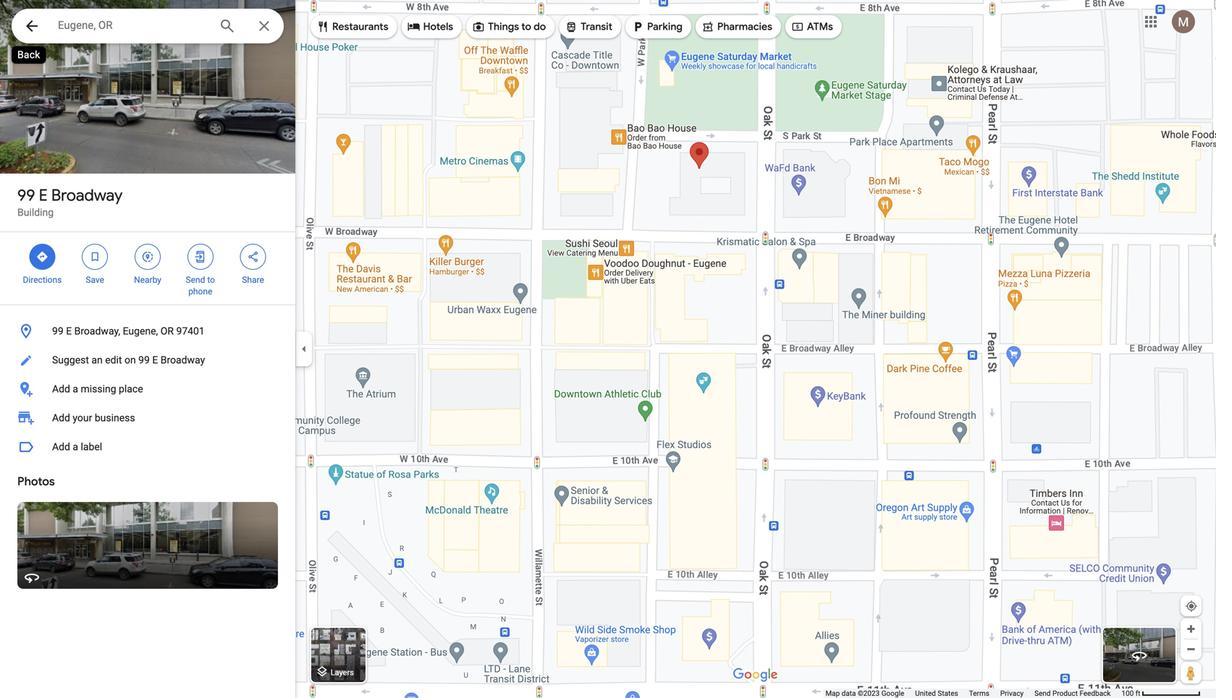 Task type: vqa. For each thing, say whether or not it's contained in the screenshot.
an
yes



Task type: describe. For each thing, give the bounding box(es) containing it.
broadway inside button
[[161, 354, 205, 366]]

100 ft button
[[1122, 690, 1201, 698]]

photos
[[17, 475, 55, 489]]

100
[[1122, 690, 1134, 698]]

or
[[161, 325, 174, 337]]

none field inside eugene, or field
[[58, 17, 207, 34]]

an
[[92, 354, 103, 366]]

send for send product feedback
[[1035, 690, 1051, 698]]

a for missing
[[73, 383, 78, 395]]


[[36, 249, 49, 265]]


[[631, 19, 644, 35]]

edit
[[105, 354, 122, 366]]

 transit
[[565, 19, 613, 35]]

to inside  things to do
[[522, 20, 531, 33]]

 restaurants
[[316, 19, 389, 35]]

feedback
[[1080, 690, 1111, 698]]

atms
[[807, 20, 833, 33]]

add your business link
[[0, 404, 295, 433]]

missing
[[81, 383, 116, 395]]

add a missing place button
[[0, 375, 295, 404]]


[[565, 19, 578, 35]]

add a label
[[52, 441, 102, 453]]

place
[[119, 383, 143, 395]]

directions
[[23, 275, 62, 285]]

building
[[17, 207, 54, 219]]


[[247, 249, 260, 265]]

google account: madeline spawn  
(madeline.spawn@adept.ai) image
[[1172, 10, 1195, 33]]

google maps element
[[0, 0, 1216, 699]]

broadway,
[[74, 325, 120, 337]]

parking
[[647, 20, 683, 33]]

show your location image
[[1185, 600, 1198, 613]]

suggest
[[52, 354, 89, 366]]

zoom in image
[[1186, 624, 1197, 635]]

united
[[915, 690, 936, 698]]

send product feedback button
[[1035, 689, 1111, 699]]

 parking
[[631, 19, 683, 35]]

99 e broadway, eugene, or 97401
[[52, 325, 205, 337]]

e for broadway,
[[66, 325, 72, 337]]

e for broadway
[[39, 185, 48, 206]]

show street view coverage image
[[1181, 663, 1202, 684]]


[[791, 19, 804, 35]]


[[407, 19, 420, 35]]

add for add a missing place
[[52, 383, 70, 395]]

street view image
[[1131, 647, 1148, 665]]

99 e broadway main content
[[0, 0, 295, 699]]

add a label button
[[0, 433, 295, 462]]

layers
[[331, 669, 354, 678]]

99 for broadway,
[[52, 325, 64, 337]]

terms
[[969, 690, 990, 698]]

eugene,
[[123, 325, 158, 337]]

map data ©2023 google
[[826, 690, 905, 698]]

footer inside google maps element
[[826, 689, 1122, 699]]


[[88, 249, 102, 265]]

label
[[81, 441, 102, 453]]

97401
[[176, 325, 205, 337]]

data
[[842, 690, 856, 698]]

e inside suggest an edit on 99 e broadway button
[[152, 354, 158, 366]]

 pharmacies
[[702, 19, 773, 35]]



Task type: locate. For each thing, give the bounding box(es) containing it.
99 inside button
[[138, 354, 150, 366]]

0 vertical spatial a
[[73, 383, 78, 395]]

do
[[534, 20, 546, 33]]

0 vertical spatial send
[[186, 275, 205, 285]]

1 a from the top
[[73, 383, 78, 395]]

send to phone
[[186, 275, 215, 297]]

actions for 99 e broadway region
[[0, 232, 295, 305]]

broadway
[[51, 185, 123, 206], [161, 354, 205, 366]]

2 add from the top
[[52, 412, 70, 424]]

1 horizontal spatial 99
[[52, 325, 64, 337]]

2 horizontal spatial e
[[152, 354, 158, 366]]

1 vertical spatial send
[[1035, 690, 1051, 698]]

1 horizontal spatial e
[[66, 325, 72, 337]]

send for send to phone
[[186, 275, 205, 285]]

0 vertical spatial add
[[52, 383, 70, 395]]

None field
[[58, 17, 207, 34]]

100 ft
[[1122, 690, 1141, 698]]

99 inside button
[[52, 325, 64, 337]]

product
[[1053, 690, 1078, 698]]

add for add your business
[[52, 412, 70, 424]]

send product feedback
[[1035, 690, 1111, 698]]

collapse side panel image
[[296, 341, 312, 357]]

a inside 'button'
[[73, 383, 78, 395]]

send up phone
[[186, 275, 205, 285]]

send
[[186, 275, 205, 285], [1035, 690, 1051, 698]]

 search field
[[12, 9, 284, 46]]

restaurants
[[332, 20, 389, 33]]

0 horizontal spatial e
[[39, 185, 48, 206]]

0 horizontal spatial 99
[[17, 185, 35, 206]]

states
[[938, 690, 959, 698]]

add for add a label
[[52, 441, 70, 453]]

99 up building
[[17, 185, 35, 206]]

 things to do
[[472, 19, 546, 35]]

2 vertical spatial e
[[152, 354, 158, 366]]


[[194, 249, 207, 265]]

 atms
[[791, 19, 833, 35]]

transit
[[581, 20, 613, 33]]

broadway inside 99 e broadway building
[[51, 185, 123, 206]]


[[23, 16, 41, 37]]

privacy
[[1001, 690, 1024, 698]]

add inside button
[[52, 441, 70, 453]]

0 vertical spatial to
[[522, 20, 531, 33]]

0 horizontal spatial send
[[186, 275, 205, 285]]

0 vertical spatial 99
[[17, 185, 35, 206]]

add a missing place
[[52, 383, 143, 395]]

1 vertical spatial 99
[[52, 325, 64, 337]]

99 up suggest
[[52, 325, 64, 337]]

e left broadway,
[[66, 325, 72, 337]]

99 right 'on'
[[138, 354, 150, 366]]

ft
[[1136, 690, 1141, 698]]

e up building
[[39, 185, 48, 206]]

phone
[[188, 287, 212, 297]]

footer containing map data ©2023 google
[[826, 689, 1122, 699]]


[[316, 19, 329, 35]]

add inside 'button'
[[52, 383, 70, 395]]

0 horizontal spatial broadway
[[51, 185, 123, 206]]

send inside send to phone
[[186, 275, 205, 285]]

terms button
[[969, 689, 990, 699]]

2 vertical spatial 99
[[138, 354, 150, 366]]

a for label
[[73, 441, 78, 453]]

to inside send to phone
[[207, 275, 215, 285]]

e
[[39, 185, 48, 206], [66, 325, 72, 337], [152, 354, 158, 366]]

e inside 99 e broadway, eugene, or 97401 button
[[66, 325, 72, 337]]

to left 'do'
[[522, 20, 531, 33]]

a inside button
[[73, 441, 78, 453]]

1 horizontal spatial to
[[522, 20, 531, 33]]

to up phone
[[207, 275, 215, 285]]

a
[[73, 383, 78, 395], [73, 441, 78, 453]]

 button
[[12, 9, 52, 46]]

send left "product"
[[1035, 690, 1051, 698]]

1 vertical spatial broadway
[[161, 354, 205, 366]]

99 for broadway
[[17, 185, 35, 206]]

e right 'on'
[[152, 354, 158, 366]]


[[702, 19, 715, 35]]

2 vertical spatial add
[[52, 441, 70, 453]]

business
[[95, 412, 135, 424]]

1 vertical spatial a
[[73, 441, 78, 453]]

on
[[125, 354, 136, 366]]

99 e broadway building
[[17, 185, 123, 219]]

add left label
[[52, 441, 70, 453]]

2 a from the top
[[73, 441, 78, 453]]

 hotels
[[407, 19, 453, 35]]

save
[[86, 275, 104, 285]]

send inside send product feedback button
[[1035, 690, 1051, 698]]

broadway down the 97401
[[161, 354, 205, 366]]

add
[[52, 383, 70, 395], [52, 412, 70, 424], [52, 441, 70, 453]]

united states
[[915, 690, 959, 698]]

a left label
[[73, 441, 78, 453]]


[[472, 19, 485, 35]]

1 vertical spatial to
[[207, 275, 215, 285]]

footer
[[826, 689, 1122, 699]]

zoom out image
[[1186, 644, 1197, 655]]

2 horizontal spatial 99
[[138, 354, 150, 366]]

map
[[826, 690, 840, 698]]

1 vertical spatial e
[[66, 325, 72, 337]]

Eugene, OR field
[[12, 9, 284, 43]]


[[141, 249, 154, 265]]

things
[[488, 20, 519, 33]]

pharmacies
[[718, 20, 773, 33]]

suggest an edit on 99 e broadway button
[[0, 346, 295, 375]]

1 vertical spatial add
[[52, 412, 70, 424]]

a left missing
[[73, 383, 78, 395]]

suggest an edit on 99 e broadway
[[52, 354, 205, 366]]

3 add from the top
[[52, 441, 70, 453]]

google
[[882, 690, 905, 698]]

share
[[242, 275, 264, 285]]

99 inside 99 e broadway building
[[17, 185, 35, 206]]

0 horizontal spatial to
[[207, 275, 215, 285]]

add left your
[[52, 412, 70, 424]]

1 horizontal spatial send
[[1035, 690, 1051, 698]]

1 horizontal spatial broadway
[[161, 354, 205, 366]]

0 vertical spatial broadway
[[51, 185, 123, 206]]

add your business
[[52, 412, 135, 424]]

to
[[522, 20, 531, 33], [207, 275, 215, 285]]

1 add from the top
[[52, 383, 70, 395]]

hotels
[[423, 20, 453, 33]]

privacy button
[[1001, 689, 1024, 699]]

nearby
[[134, 275, 161, 285]]

your
[[73, 412, 92, 424]]

broadway up building
[[51, 185, 123, 206]]

99
[[17, 185, 35, 206], [52, 325, 64, 337], [138, 354, 150, 366]]

e inside 99 e broadway building
[[39, 185, 48, 206]]

0 vertical spatial e
[[39, 185, 48, 206]]

99 e broadway, eugene, or 97401 button
[[0, 317, 295, 346]]

add down suggest
[[52, 383, 70, 395]]

united states button
[[915, 689, 959, 699]]

©2023
[[858, 690, 880, 698]]



